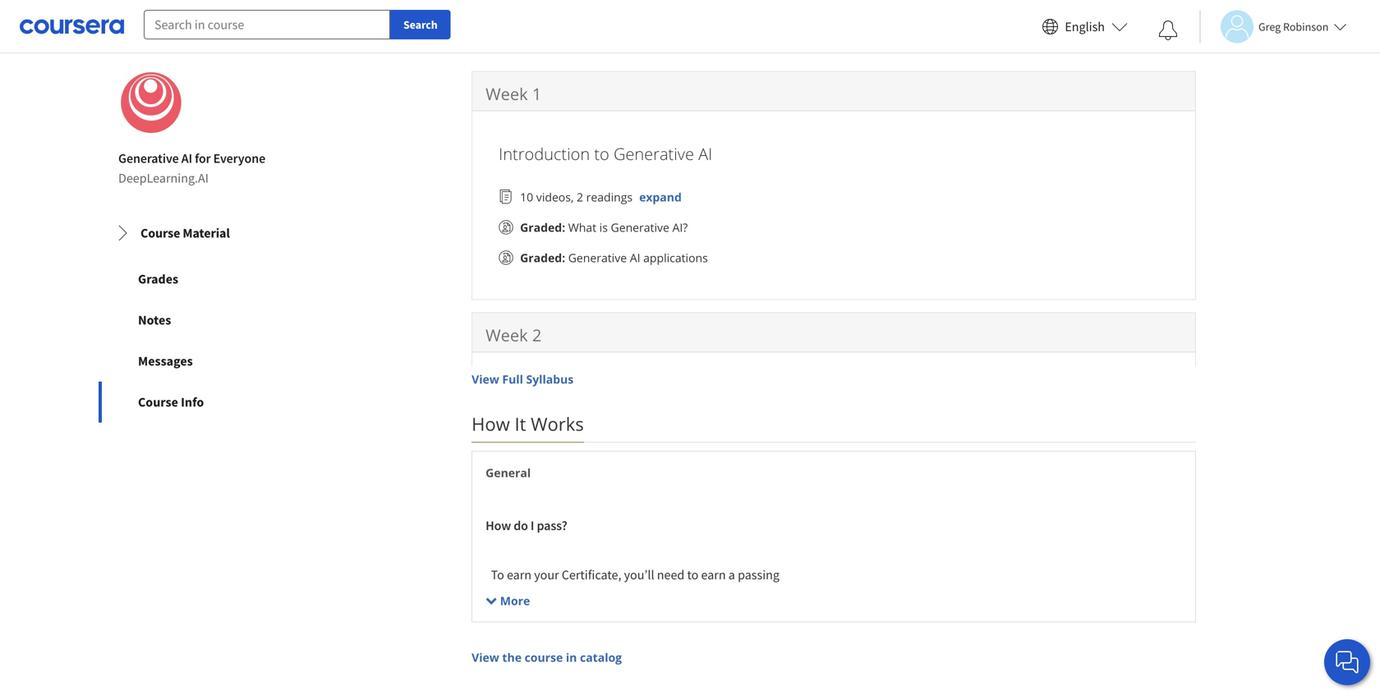 Task type: vqa. For each thing, say whether or not it's contained in the screenshot.
design at left
no



Task type: describe. For each thing, give the bounding box(es) containing it.
generative up expand
[[614, 142, 694, 165]]

graded for graded : what is generative ai?
[[520, 220, 562, 235]]

generative ai for everyone deeplearning.ai
[[118, 151, 265, 187]]

how do i pass?
[[486, 518, 567, 534]]

graded : generative ai applications
[[520, 250, 708, 266]]

ai inside generative ai for everyone deeplearning.ai
[[181, 151, 192, 167]]

course
[[525, 650, 563, 666]]

a
[[729, 567, 735, 584]]

greg robinson
[[1259, 19, 1329, 34]]

passing
[[738, 567, 780, 584]]

quizzes,
[[811, 587, 855, 603]]

required
[[610, 587, 657, 603]]

is
[[599, 220, 608, 235]]

notes
[[138, 312, 171, 329]]

or
[[641, 607, 653, 623]]

material
[[183, 225, 230, 242]]

programming
[[655, 607, 731, 623]]

greg
[[1259, 19, 1281, 34]]

grades
[[138, 271, 178, 288]]

course material
[[140, 225, 230, 242]]

practice
[[520, 626, 564, 643]]

: for what is generative ai?
[[562, 220, 565, 235]]

how for how it works
[[472, 412, 510, 437]]

week 1
[[486, 83, 542, 105]]

you
[[712, 626, 732, 643]]

general
[[486, 465, 531, 481]]

1 assignment image from the top
[[499, 251, 514, 265]]

readings
[[586, 189, 633, 205]]

robinson
[[1283, 19, 1329, 34]]

view for view the course in catalog
[[472, 650, 499, 666]]

how for how do i pass?
[[486, 518, 511, 534]]

graded : what is generative ai?
[[520, 220, 688, 235]]

messages
[[138, 353, 193, 370]]

1
[[532, 83, 542, 105]]

course info
[[138, 395, 204, 411]]

deeplearning.ai image
[[118, 70, 184, 136]]

week 2
[[486, 324, 542, 347]]

graded for graded : generative ai applications
[[520, 250, 562, 266]]

expand button
[[639, 189, 682, 206]]

for inside to earn your certificate, you'll need to earn a passing grade on each of the required assignments—these can be quizzes, peer-graded assignments, or programming assignments. videos, readings, and practice exercises are there to help you prepare for the graded assignments.
[[780, 626, 796, 643]]

course for course material
[[140, 225, 180, 242]]

1 earn from the left
[[507, 567, 532, 584]]

view full syllabus button
[[472, 371, 574, 388]]

readings,
[[851, 607, 901, 623]]

to earn your certificate, you'll need to earn a passing grade on each of the required assignments—these can be quizzes, peer-graded assignments, or programming assignments. videos, readings, and practice exercises are there to help you prepare for the graded assignments.
[[486, 567, 901, 663]]

there
[[639, 626, 668, 643]]

notes link
[[99, 300, 335, 341]]

catalog
[[580, 650, 622, 666]]

do
[[514, 518, 528, 534]]

videos
[[536, 189, 571, 205]]

stacked file image for assignment image
[[499, 190, 514, 205]]

0 horizontal spatial the
[[502, 650, 522, 666]]

and
[[496, 626, 517, 643]]

chat with us image
[[1334, 650, 1361, 676]]

assignment image
[[499, 220, 514, 235]]

introduction to generative ai
[[499, 142, 712, 165]]

videos,
[[808, 607, 848, 623]]

each
[[547, 587, 573, 603]]

generative down "is"
[[568, 250, 627, 266]]

pass?
[[537, 518, 567, 534]]

1 horizontal spatial 2
[[577, 189, 583, 205]]

2 assignment image from the top
[[499, 462, 514, 476]]

search
[[403, 17, 438, 32]]



Task type: locate. For each thing, give the bounding box(es) containing it.
on
[[530, 587, 544, 603]]

Search in course text field
[[144, 10, 390, 39]]

exercises
[[567, 626, 616, 643]]

2 horizontal spatial ai
[[698, 142, 712, 165]]

to
[[491, 567, 504, 584]]

to left help
[[671, 626, 682, 643]]

2 right , at the top of page
[[577, 189, 583, 205]]

0 vertical spatial assignments.
[[733, 607, 806, 623]]

0 vertical spatial for
[[195, 151, 211, 167]]

show notifications image
[[1158, 21, 1178, 40]]

can
[[772, 587, 792, 603]]

0 vertical spatial to
[[594, 142, 609, 165]]

2 stacked file image from the top
[[499, 431, 514, 446]]

help center image
[[1338, 653, 1357, 673]]

help
[[685, 626, 709, 643]]

0 horizontal spatial earn
[[507, 567, 532, 584]]

2 vertical spatial to
[[671, 626, 682, 643]]

more button
[[486, 593, 530, 610]]

0 vertical spatial assignment image
[[499, 251, 514, 265]]

i
[[531, 518, 534, 534]]

2 vertical spatial the
[[502, 650, 522, 666]]

stacked file image left it
[[499, 431, 514, 446]]

1 vertical spatial :
[[562, 250, 565, 266]]

1 horizontal spatial assignments.
[[733, 607, 806, 623]]

1 view from the top
[[472, 372, 499, 387]]

0 horizontal spatial ai
[[181, 151, 192, 167]]

info
[[181, 395, 204, 411]]

1 vertical spatial course
[[138, 395, 178, 411]]

:
[[562, 220, 565, 235], [562, 250, 565, 266]]

assignments. down practice
[[496, 646, 569, 663]]

your
[[534, 567, 559, 584]]

view inside 'button'
[[472, 372, 499, 387]]

course
[[140, 225, 180, 242], [138, 395, 178, 411]]

of
[[576, 587, 587, 603]]

2 graded from the top
[[520, 250, 562, 266]]

assignments. down can
[[733, 607, 806, 623]]

0 horizontal spatial to
[[594, 142, 609, 165]]

: for generative ai applications
[[562, 250, 565, 266]]

1 vertical spatial 2
[[532, 324, 542, 347]]

0 vertical spatial :
[[562, 220, 565, 235]]

1 vertical spatial stacked file image
[[499, 431, 514, 446]]

to
[[594, 142, 609, 165], [687, 567, 699, 584], [671, 626, 682, 643]]

0 vertical spatial 2
[[577, 189, 583, 205]]

1 vertical spatial graded
[[520, 250, 562, 266]]

applications
[[643, 250, 708, 266]]

: left "what"
[[562, 220, 565, 235]]

for left everyone
[[195, 151, 211, 167]]

view the course in catalog
[[472, 650, 622, 666]]

0 horizontal spatial 2
[[532, 324, 542, 347]]

the down videos,
[[798, 626, 816, 643]]

generative right "is"
[[611, 220, 669, 235]]

0 vertical spatial course
[[140, 225, 180, 242]]

1 horizontal spatial earn
[[701, 567, 726, 584]]

ai for graded : generative ai applications
[[630, 250, 640, 266]]

stacked file image left 10
[[499, 190, 514, 205]]

1 vertical spatial the
[[798, 626, 816, 643]]

english button
[[1035, 0, 1135, 53]]

ai
[[698, 142, 712, 165], [181, 151, 192, 167], [630, 250, 640, 266]]

1 graded from the top
[[520, 220, 562, 235]]

1 horizontal spatial for
[[780, 626, 796, 643]]

expand
[[639, 189, 682, 205]]

view
[[472, 372, 499, 387], [472, 650, 499, 666]]

0 vertical spatial graded
[[520, 220, 562, 235]]

coursera image
[[20, 13, 124, 40]]

0 vertical spatial week
[[486, 83, 528, 105]]

earn
[[507, 567, 532, 584], [701, 567, 726, 584]]

1 vertical spatial view
[[472, 650, 499, 666]]

view full syllabus
[[472, 372, 574, 387]]

graded
[[525, 607, 563, 623], [819, 626, 858, 643]]

assignments.
[[733, 607, 806, 623], [496, 646, 569, 663]]

works
[[531, 412, 584, 437]]

view left full
[[472, 372, 499, 387]]

1 vertical spatial graded
[[819, 626, 858, 643]]

0 horizontal spatial assignments.
[[496, 646, 569, 663]]

stacked file image for second assignment icon from the top of the page
[[499, 431, 514, 446]]

2 view from the top
[[472, 650, 499, 666]]

assignment image down assignment image
[[499, 251, 514, 265]]

english
[[1065, 18, 1105, 35]]

to up 10 videos , 2 readings expand
[[594, 142, 609, 165]]

1 week from the top
[[486, 83, 528, 105]]

syllabus
[[526, 372, 574, 387]]

2 horizontal spatial to
[[687, 567, 699, 584]]

view for view full syllabus
[[472, 372, 499, 387]]

1 vertical spatial to
[[687, 567, 699, 584]]

generative
[[614, 142, 694, 165], [118, 151, 179, 167], [611, 220, 669, 235], [568, 250, 627, 266]]

the
[[589, 587, 608, 603], [798, 626, 816, 643], [502, 650, 522, 666]]

2 week from the top
[[486, 324, 528, 347]]

graded down videos,
[[819, 626, 858, 643]]

introduction
[[499, 142, 590, 165]]

need
[[657, 567, 685, 584]]

view down and
[[472, 650, 499, 666]]

1 stacked file image from the top
[[499, 190, 514, 205]]

assignments—these
[[660, 587, 769, 603]]

0 horizontal spatial for
[[195, 151, 211, 167]]

prepare
[[735, 626, 778, 643]]

view the course in catalog link
[[472, 649, 1196, 667]]

ai?
[[672, 220, 688, 235]]

the down and
[[502, 650, 522, 666]]

how it works
[[472, 412, 584, 437]]

it
[[515, 412, 526, 437]]

search button
[[390, 10, 451, 39]]

1 vertical spatial assignments.
[[496, 646, 569, 663]]

week
[[486, 83, 528, 105], [486, 324, 528, 347]]

course inside course info link
[[138, 395, 178, 411]]

earn up grade
[[507, 567, 532, 584]]

certificate,
[[562, 567, 621, 584]]

2 earn from the left
[[701, 567, 726, 584]]

graded up practice
[[525, 607, 563, 623]]

: down graded : what is generative ai? at the top left
[[562, 250, 565, 266]]

how left it
[[472, 412, 510, 437]]

,
[[571, 189, 574, 205]]

course left info
[[138, 395, 178, 411]]

to right 'need'
[[687, 567, 699, 584]]

stacked file image
[[499, 190, 514, 205], [499, 431, 514, 446]]

week up full
[[486, 324, 528, 347]]

for right prepare
[[780, 626, 796, 643]]

2
[[577, 189, 583, 205], [532, 324, 542, 347]]

week for week 2
[[486, 324, 528, 347]]

2 : from the top
[[562, 250, 565, 266]]

the right the of
[[589, 587, 608, 603]]

generative inside generative ai for everyone deeplearning.ai
[[118, 151, 179, 167]]

0 vertical spatial how
[[472, 412, 510, 437]]

10 videos , 2 readings expand
[[520, 189, 682, 205]]

1 horizontal spatial to
[[671, 626, 682, 643]]

peer-
[[496, 607, 525, 623]]

1 vertical spatial for
[[780, 626, 796, 643]]

assignments,
[[566, 607, 639, 623]]

messages link
[[99, 341, 335, 382]]

week for week 1
[[486, 83, 528, 105]]

grades link
[[99, 259, 335, 300]]

everyone
[[213, 151, 265, 167]]

1 vertical spatial how
[[486, 518, 511, 534]]

1 : from the top
[[562, 220, 565, 235]]

course material button
[[101, 211, 333, 257]]

course info link
[[99, 382, 335, 423]]

1 horizontal spatial graded
[[819, 626, 858, 643]]

1 horizontal spatial the
[[589, 587, 608, 603]]

1 vertical spatial assignment image
[[499, 462, 514, 476]]

0 horizontal spatial graded
[[525, 607, 563, 623]]

how
[[472, 412, 510, 437], [486, 518, 511, 534]]

more
[[500, 594, 530, 609]]

course inside course material dropdown button
[[140, 225, 180, 242]]

grade
[[496, 587, 528, 603]]

ai for introduction to generative ai
[[698, 142, 712, 165]]

week left 1
[[486, 83, 528, 105]]

2 horizontal spatial the
[[798, 626, 816, 643]]

earn left the a
[[701, 567, 726, 584]]

what
[[568, 220, 597, 235]]

0 vertical spatial view
[[472, 372, 499, 387]]

0 vertical spatial the
[[589, 587, 608, 603]]

10
[[520, 189, 533, 205]]

0 vertical spatial stacked file image
[[499, 190, 514, 205]]

assignment image
[[499, 251, 514, 265], [499, 462, 514, 476]]

course left "material"
[[140, 225, 180, 242]]

for inside generative ai for everyone deeplearning.ai
[[195, 151, 211, 167]]

are
[[619, 626, 637, 643]]

how left do
[[486, 518, 511, 534]]

assignment image down how it works
[[499, 462, 514, 476]]

graded
[[520, 220, 562, 235], [520, 250, 562, 266]]

in
[[566, 650, 577, 666]]

be
[[794, 587, 808, 603]]

generative up the deeplearning.ai
[[118, 151, 179, 167]]

course for course info
[[138, 395, 178, 411]]

deeplearning.ai
[[118, 170, 209, 187]]

you'll
[[624, 567, 654, 584]]

for
[[195, 151, 211, 167], [780, 626, 796, 643]]

1 vertical spatial week
[[486, 324, 528, 347]]

0 vertical spatial graded
[[525, 607, 563, 623]]

2 up syllabus
[[532, 324, 542, 347]]

greg robinson button
[[1200, 10, 1347, 43]]

full
[[502, 372, 523, 387]]

1 horizontal spatial ai
[[630, 250, 640, 266]]



